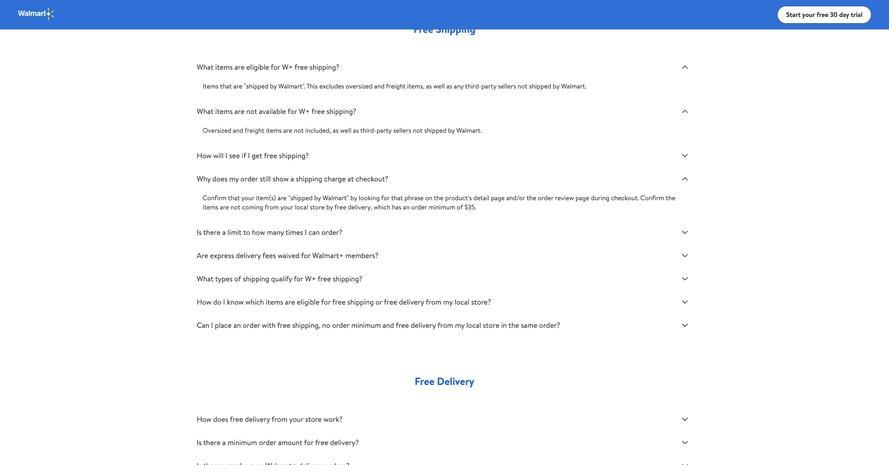 Task type: describe. For each thing, give the bounding box(es) containing it.
of inside confirm that your item(s) are "shipped by walmart" by looking for that phrase on the product's detail page and/or the order review page during checkout. confirm the items are not coming from your local store by free delivery, which has an order minimum of $35.
[[457, 203, 463, 212]]

oversized
[[346, 82, 373, 91]]

free inside button
[[817, 10, 829, 19]]

what items are eligible for w+ free shipping?
[[197, 62, 340, 72]]

on
[[425, 193, 433, 203]]

can
[[197, 320, 210, 330]]

shipping? for what items are not available for w+ free shipping?
[[327, 106, 357, 116]]

walmart+
[[313, 251, 344, 261]]

1 vertical spatial party
[[377, 126, 392, 135]]

local for shipping
[[455, 297, 470, 307]]

will
[[213, 151, 224, 161]]

a for limit
[[222, 227, 226, 237]]

that for items
[[220, 82, 232, 91]]

your right the item(s)
[[281, 203, 293, 212]]

is there a mark-up on walmart+ delivery orders? image
[[681, 462, 690, 465]]

0 vertical spatial third-
[[465, 82, 482, 91]]

how
[[252, 227, 265, 237]]

what for what types of shipping qualify for w+ free shipping?
[[197, 274, 214, 284]]

for up walmart".
[[271, 62, 280, 72]]

minimum inside confirm that your item(s) are "shipped by walmart" by looking for that phrase on the product's detail page and/or the order review page during checkout. confirm the items are not coming from your local store by free delivery, which has an order minimum of $35.
[[429, 203, 456, 212]]

w+ for qualify
[[305, 274, 316, 284]]

1 horizontal spatial party
[[482, 82, 497, 91]]

detail
[[474, 193, 490, 203]]

times
[[286, 227, 303, 237]]

still
[[260, 174, 271, 184]]

w+ image
[[18, 7, 55, 20]]

how for how does free delivery from your store work?
[[197, 414, 212, 424]]

delivery?
[[330, 438, 359, 448]]

how for how do i know which items are eligible for free shipping or free delivery from my local store?
[[197, 297, 212, 307]]

0 vertical spatial and
[[374, 82, 385, 91]]

show
[[273, 174, 289, 184]]

get
[[252, 151, 263, 161]]

items,
[[408, 82, 425, 91]]

are express delivery fees waived for walmart+ members? image
[[681, 251, 690, 260]]

what types of shipping qualify for w+ free shipping? image
[[681, 275, 690, 283]]

i right can
[[211, 320, 213, 330]]

is for is there a minimum order amount for free delivery?
[[197, 438, 202, 448]]

in
[[502, 320, 507, 330]]

what for what items are not available for w+ free shipping?
[[197, 106, 214, 116]]

or
[[376, 297, 383, 307]]

items up items
[[215, 62, 233, 72]]

qualify
[[271, 274, 292, 284]]

items
[[203, 82, 219, 91]]

item(s)
[[256, 193, 276, 203]]

0 vertical spatial a
[[291, 174, 294, 184]]

1 vertical spatial shipping
[[243, 274, 269, 284]]

looking
[[359, 193, 380, 203]]

is there a minimum order amount for free delivery?
[[197, 438, 359, 448]]

types
[[215, 274, 233, 284]]

and/or
[[507, 193, 526, 203]]

limit
[[228, 227, 242, 237]]

are
[[197, 251, 208, 261]]

included,
[[305, 126, 331, 135]]

walmart"
[[323, 193, 349, 203]]

0 horizontal spatial third-
[[361, 126, 377, 135]]

not inside confirm that your item(s) are "shipped by walmart" by looking for that phrase on the product's detail page and/or the order review page during checkout. confirm the items are not coming from your local store by free delivery, which has an order minimum of $35.
[[231, 203, 241, 212]]

day
[[840, 10, 850, 19]]

2 vertical spatial minimum
[[228, 438, 257, 448]]

is for is there a limit to how many times i can order?
[[197, 227, 202, 237]]

i left the can
[[305, 227, 307, 237]]

items down available
[[266, 126, 282, 135]]

checkout?
[[356, 174, 389, 184]]

how will i see if i get free shipping?
[[197, 151, 309, 161]]

same
[[521, 320, 538, 330]]

i right do
[[223, 297, 225, 307]]

this
[[307, 82, 318, 91]]

if
[[242, 151, 246, 161]]

are express delivery fees waived for walmart+ members?
[[197, 251, 379, 261]]

with
[[262, 320, 276, 330]]

that left phrase
[[391, 193, 403, 203]]

product's
[[445, 193, 472, 203]]

amount
[[278, 438, 303, 448]]

1 page from the left
[[491, 193, 505, 203]]

1 horizontal spatial minimum
[[352, 320, 381, 330]]

2 vertical spatial store
[[305, 414, 322, 424]]

work?
[[324, 414, 343, 424]]

for right available
[[288, 106, 297, 116]]

order left amount at the bottom left of the page
[[259, 438, 277, 448]]

what for what items are eligible for w+ free shipping?
[[197, 62, 214, 72]]

excludes
[[320, 82, 344, 91]]

items inside confirm that your item(s) are "shipped by walmart" by looking for that phrase on the product's detail page and/or the order review page during checkout. confirm the items are not coming from your local store by free delivery, which has an order minimum of $35.
[[203, 203, 218, 212]]

for inside confirm that your item(s) are "shipped by walmart" by looking for that phrase on the product's detail page and/or the order review page during checkout. confirm the items are not coming from your local store by free delivery, which has an order minimum of $35.
[[381, 193, 390, 203]]

members?
[[346, 251, 379, 261]]

charge
[[324, 174, 346, 184]]

1 vertical spatial order?
[[540, 320, 561, 330]]

shipping
[[436, 22, 476, 36]]

what items are not available for w+ free shipping?
[[197, 106, 357, 116]]

0 vertical spatial order?
[[322, 227, 343, 237]]

1 confirm from the left
[[203, 193, 227, 203]]

what items are not available for w+ free shipping? image
[[681, 107, 690, 116]]

review
[[556, 193, 574, 203]]

how for how will i see if i get free shipping?
[[197, 151, 212, 161]]

1 vertical spatial eligible
[[297, 297, 320, 307]]

can
[[309, 227, 320, 237]]

is there a minimum order amount for free delivery? image
[[681, 438, 690, 447]]

many
[[267, 227, 284, 237]]

what types of shipping qualify for w+ free shipping?
[[197, 274, 363, 284]]

store?
[[472, 297, 491, 307]]

which inside confirm that your item(s) are "shipped by walmart" by looking for that phrase on the product's detail page and/or the order review page during checkout. confirm the items are not coming from your local store by free delivery, which has an order minimum of $35.
[[374, 203, 391, 212]]

checkout.
[[611, 193, 639, 203]]

your inside button
[[803, 10, 816, 19]]

confirm that your item(s) are "shipped by walmart" by looking for that phrase on the product's detail page and/or the order review page during checkout. confirm the items are not coming from your local store by free delivery, which has an order minimum of $35.
[[203, 193, 676, 212]]

$35.
[[465, 203, 476, 212]]

0 vertical spatial well
[[434, 82, 445, 91]]

order left review
[[538, 193, 554, 203]]

1 vertical spatial and
[[233, 126, 243, 135]]

for up no
[[321, 297, 331, 307]]

your up amount at the bottom left of the page
[[289, 414, 304, 424]]

can i place an order with free shipping, no order minimum and free delivery from my local store in the same order? image
[[681, 321, 690, 330]]

2 vertical spatial shipping
[[348, 297, 374, 307]]

i right will
[[226, 151, 228, 161]]

place
[[215, 320, 232, 330]]

i right if
[[248, 151, 250, 161]]

oversized and freight items are not included, as well as third-party sellers not shipped by walmart.
[[203, 126, 482, 135]]

0 vertical spatial shipping
[[296, 174, 322, 184]]

trial
[[851, 10, 863, 19]]

start your free 30 day trial
[[787, 10, 863, 19]]

shipping? for what types of shipping qualify for w+ free shipping?
[[333, 274, 363, 284]]



Task type: locate. For each thing, give the bounding box(es) containing it.
0 horizontal spatial walmart.
[[457, 126, 482, 135]]

oversized
[[203, 126, 231, 135]]

freight up how will i see if i get free shipping?
[[245, 126, 265, 135]]

shipping? up how do i know which items are eligible for free shipping or free delivery from my local store?
[[333, 274, 363, 284]]

1 horizontal spatial shipping
[[296, 174, 322, 184]]

1 vertical spatial how
[[197, 297, 212, 307]]

1 vertical spatial is
[[197, 438, 202, 448]]

1 vertical spatial local
[[455, 297, 470, 307]]

1 what from the top
[[197, 62, 214, 72]]

free
[[817, 10, 829, 19], [295, 62, 308, 72], [312, 106, 325, 116], [264, 151, 277, 161], [335, 203, 347, 212], [318, 274, 331, 284], [333, 297, 346, 307], [384, 297, 398, 307], [277, 320, 291, 330], [396, 320, 409, 330], [230, 414, 243, 424], [315, 438, 329, 448]]

1 horizontal spatial my
[[444, 297, 453, 307]]

1 vertical spatial of
[[234, 274, 241, 284]]

0 vertical spatial freight
[[386, 82, 406, 91]]

1 horizontal spatial third-
[[465, 82, 482, 91]]

free delivery
[[415, 374, 475, 389]]

minimum
[[429, 203, 456, 212], [352, 320, 381, 330], [228, 438, 257, 448]]

at
[[348, 174, 354, 184]]

of left $35.
[[457, 203, 463, 212]]

are
[[235, 62, 245, 72], [234, 82, 243, 91], [235, 106, 245, 116], [283, 126, 293, 135], [278, 193, 287, 203], [220, 203, 229, 212], [285, 297, 295, 307]]

i
[[226, 151, 228, 161], [248, 151, 250, 161], [305, 227, 307, 237], [223, 297, 225, 307], [211, 320, 213, 330]]

1 vertical spatial well
[[340, 126, 352, 135]]

0 vertical spatial shipped
[[529, 82, 552, 91]]

1 vertical spatial store
[[483, 320, 500, 330]]

a for minimum
[[222, 438, 226, 448]]

does for my
[[213, 174, 228, 184]]

items up oversized
[[215, 106, 233, 116]]

1 vertical spatial free
[[415, 374, 435, 389]]

not
[[518, 82, 528, 91], [247, 106, 257, 116], [294, 126, 304, 135], [413, 126, 423, 135], [231, 203, 241, 212]]

0 horizontal spatial which
[[246, 297, 264, 307]]

1 vertical spatial what
[[197, 106, 214, 116]]

why does my order still show a shipping charge at checkout?
[[197, 174, 389, 184]]

store left work?
[[305, 414, 322, 424]]

0 horizontal spatial shipping
[[243, 274, 269, 284]]

what up oversized
[[197, 106, 214, 116]]

party
[[482, 82, 497, 91], [377, 126, 392, 135]]

w+ right qualify
[[305, 274, 316, 284]]

0 vertical spatial an
[[403, 203, 410, 212]]

shipping? up oversized and freight items are not included, as well as third-party sellers not shipped by walmart.
[[327, 106, 357, 116]]

items down why
[[203, 203, 218, 212]]

shipping left charge
[[296, 174, 322, 184]]

0 horizontal spatial "shipped
[[244, 82, 269, 91]]

know
[[227, 297, 244, 307]]

0 vertical spatial store
[[310, 203, 325, 212]]

free for free delivery
[[415, 374, 435, 389]]

has
[[392, 203, 402, 212]]

my for how do i know which items are eligible for free shipping or free delivery from my local store?
[[444, 297, 453, 307]]

1 vertical spatial walmart.
[[457, 126, 482, 135]]

order left with
[[243, 320, 260, 330]]

0 horizontal spatial minimum
[[228, 438, 257, 448]]

0 horizontal spatial freight
[[245, 126, 265, 135]]

1 vertical spatial an
[[234, 320, 241, 330]]

2 vertical spatial and
[[383, 320, 394, 330]]

an right place
[[234, 320, 241, 330]]

delivery
[[236, 251, 261, 261], [399, 297, 424, 307], [411, 320, 436, 330], [245, 414, 270, 424]]

my
[[229, 174, 239, 184], [444, 297, 453, 307], [455, 320, 465, 330]]

1 horizontal spatial shipped
[[529, 82, 552, 91]]

0 vertical spatial which
[[374, 203, 391, 212]]

order? right the can
[[322, 227, 343, 237]]

1 there from the top
[[203, 227, 221, 237]]

"shipped down what items are eligible for w+ free shipping?
[[244, 82, 269, 91]]

1 horizontal spatial which
[[374, 203, 391, 212]]

1 vertical spatial "shipped
[[288, 193, 313, 203]]

local left store? at the bottom
[[455, 297, 470, 307]]

of right types
[[234, 274, 241, 284]]

w+
[[282, 62, 293, 72], [299, 106, 310, 116], [305, 274, 316, 284]]

an
[[403, 203, 410, 212], [234, 320, 241, 330]]

what up items
[[197, 62, 214, 72]]

can i place an order with free shipping, no order minimum and free delivery from my local store in the same order?
[[197, 320, 561, 330]]

how does free delivery from your store work? image
[[681, 415, 690, 424]]

w+ for available
[[299, 106, 310, 116]]

order right has
[[412, 203, 427, 212]]

why
[[197, 174, 211, 184]]

3 what from the top
[[197, 274, 214, 284]]

1 vertical spatial my
[[444, 297, 453, 307]]

1 horizontal spatial eligible
[[297, 297, 320, 307]]

page
[[491, 193, 505, 203], [576, 193, 590, 203]]

0 horizontal spatial sellers
[[393, 126, 412, 135]]

minimum down how does free delivery from your store work?
[[228, 438, 257, 448]]

0 vertical spatial of
[[457, 203, 463, 212]]

local down store? at the bottom
[[467, 320, 481, 330]]

order?
[[322, 227, 343, 237], [540, 320, 561, 330]]

shipping? for how will i see if i get free shipping?
[[279, 151, 309, 161]]

0 horizontal spatial party
[[377, 126, 392, 135]]

w+ up walmart".
[[282, 62, 293, 72]]

free for free shipping
[[414, 22, 434, 36]]

an right has
[[403, 203, 410, 212]]

0 horizontal spatial page
[[491, 193, 505, 203]]

well left any
[[434, 82, 445, 91]]

1 vertical spatial a
[[222, 227, 226, 237]]

0 horizontal spatial my
[[229, 174, 239, 184]]

1 vertical spatial freight
[[245, 126, 265, 135]]

shipping? up excludes
[[310, 62, 340, 72]]

phrase
[[405, 193, 424, 203]]

confirm right checkout.
[[641, 193, 665, 203]]

2 confirm from the left
[[641, 193, 665, 203]]

0 vertical spatial walmart.
[[561, 82, 587, 91]]

1 horizontal spatial an
[[403, 203, 410, 212]]

store inside confirm that your item(s) are "shipped by walmart" by looking for that phrase on the product's detail page and/or the order review page during checkout. confirm the items are not coming from your local store by free delivery, which has an order minimum of $35.
[[310, 203, 325, 212]]

your right start
[[803, 10, 816, 19]]

1 vertical spatial which
[[246, 297, 264, 307]]

0 vertical spatial minimum
[[429, 203, 456, 212]]

0 vertical spatial what
[[197, 62, 214, 72]]

0 vertical spatial is
[[197, 227, 202, 237]]

third-
[[465, 82, 482, 91], [361, 126, 377, 135]]

order? right same
[[540, 320, 561, 330]]

2 vertical spatial my
[[455, 320, 465, 330]]

which left has
[[374, 203, 391, 212]]

0 horizontal spatial order?
[[322, 227, 343, 237]]

free inside confirm that your item(s) are "shipped by walmart" by looking for that phrase on the product's detail page and/or the order review page during checkout. confirm the items are not coming from your local store by free delivery, which has an order minimum of $35.
[[335, 203, 347, 212]]

shipping left qualify
[[243, 274, 269, 284]]

any
[[454, 82, 464, 91]]

1 horizontal spatial walmart.
[[561, 82, 587, 91]]

how will i see if i get free shipping? image
[[681, 151, 690, 160]]

fees
[[263, 251, 276, 261]]

1 vertical spatial third-
[[361, 126, 377, 135]]

how do i know which items are eligible for free shipping or free delivery from my local store? image
[[681, 298, 690, 307]]

0 horizontal spatial confirm
[[203, 193, 227, 203]]

0 horizontal spatial an
[[234, 320, 241, 330]]

for right the 'waived'
[[301, 251, 311, 261]]

waived
[[278, 251, 300, 261]]

2 vertical spatial a
[[222, 438, 226, 448]]

free left shipping
[[414, 22, 434, 36]]

0 vertical spatial there
[[203, 227, 221, 237]]

2 page from the left
[[576, 193, 590, 203]]

0 vertical spatial free
[[414, 22, 434, 36]]

no
[[322, 320, 331, 330]]

1 horizontal spatial confirm
[[641, 193, 665, 203]]

1 horizontal spatial freight
[[386, 82, 406, 91]]

an inside confirm that your item(s) are "shipped by walmart" by looking for that phrase on the product's detail page and/or the order review page during checkout. confirm the items are not coming from your local store by free delivery, which has an order minimum of $35.
[[403, 203, 410, 212]]

what items are eligible for w+ free shipping? image
[[681, 63, 690, 72]]

free left delivery
[[415, 374, 435, 389]]

0 vertical spatial sellers
[[498, 82, 516, 91]]

why does my order still show a shipping charge at checkout? image
[[681, 175, 690, 183]]

shipping left or in the bottom left of the page
[[348, 297, 374, 307]]

as
[[426, 82, 432, 91], [447, 82, 453, 91], [333, 126, 339, 135], [353, 126, 359, 135]]

free shipping
[[414, 22, 476, 36]]

0 vertical spatial my
[[229, 174, 239, 184]]

delivery
[[437, 374, 475, 389]]

well right included,
[[340, 126, 352, 135]]

from inside confirm that your item(s) are "shipped by walmart" by looking for that phrase on the product's detail page and/or the order review page during checkout. confirm the items are not coming from your local store by free delivery, which has an order minimum of $35.
[[265, 203, 279, 212]]

local up times
[[295, 203, 308, 212]]

is there a limit to how many times i can order?
[[197, 227, 343, 237]]

0 vertical spatial eligible
[[247, 62, 269, 72]]

store left in at the right of the page
[[483, 320, 500, 330]]

for left has
[[381, 193, 390, 203]]

how do i know which items are eligible for free shipping or free delivery from my local store?
[[197, 297, 491, 307]]

2 what from the top
[[197, 106, 214, 116]]

2 how from the top
[[197, 297, 212, 307]]

"shipped
[[244, 82, 269, 91], [288, 193, 313, 203]]

0 vertical spatial does
[[213, 174, 228, 184]]

2 vertical spatial how
[[197, 414, 212, 424]]

1 how from the top
[[197, 151, 212, 161]]

3 how from the top
[[197, 414, 212, 424]]

to
[[243, 227, 250, 237]]

that for does
[[228, 193, 240, 203]]

2 horizontal spatial shipping
[[348, 297, 374, 307]]

1 horizontal spatial "shipped
[[288, 193, 313, 203]]

1 horizontal spatial well
[[434, 82, 445, 91]]

2 horizontal spatial minimum
[[429, 203, 456, 212]]

start your free 30 day trial button
[[778, 6, 872, 24]]

1 vertical spatial w+
[[299, 106, 310, 116]]

walmart.
[[561, 82, 587, 91], [457, 126, 482, 135]]

page left during
[[576, 193, 590, 203]]

there for is there a limit to how many times i can order?
[[203, 227, 221, 237]]

that
[[220, 82, 232, 91], [228, 193, 240, 203], [391, 193, 403, 203]]

freight left items,
[[386, 82, 406, 91]]

1 vertical spatial shipped
[[425, 126, 447, 135]]

items down what types of shipping qualify for w+ free shipping?
[[266, 297, 283, 307]]

what left types
[[197, 274, 214, 284]]

0 horizontal spatial shipped
[[425, 126, 447, 135]]

2 vertical spatial w+
[[305, 274, 316, 284]]

start
[[787, 10, 801, 19]]

1 vertical spatial does
[[213, 414, 228, 424]]

sellers
[[498, 82, 516, 91], [393, 126, 412, 135]]

the
[[434, 193, 444, 203], [527, 193, 537, 203], [666, 193, 676, 203], [509, 320, 520, 330]]

which right know
[[246, 297, 264, 307]]

how does free delivery from your store work?
[[197, 414, 343, 424]]

express
[[210, 251, 234, 261]]

w+ up included,
[[299, 106, 310, 116]]

local for minimum
[[467, 320, 481, 330]]

1 vertical spatial minimum
[[352, 320, 381, 330]]

2 vertical spatial local
[[467, 320, 481, 330]]

1 is from the top
[[197, 227, 202, 237]]

that right items
[[220, 82, 232, 91]]

1 horizontal spatial page
[[576, 193, 590, 203]]

for right qualify
[[294, 274, 304, 284]]

1 vertical spatial sellers
[[393, 126, 412, 135]]

0 vertical spatial w+
[[282, 62, 293, 72]]

0 horizontal spatial eligible
[[247, 62, 269, 72]]

order right no
[[332, 320, 350, 330]]

0 vertical spatial local
[[295, 203, 308, 212]]

0 vertical spatial party
[[482, 82, 497, 91]]

does
[[213, 174, 228, 184], [213, 414, 228, 424]]

items
[[215, 62, 233, 72], [215, 106, 233, 116], [266, 126, 282, 135], [203, 203, 218, 212], [266, 297, 283, 307]]

0 vertical spatial how
[[197, 151, 212, 161]]

shipping
[[296, 174, 322, 184], [243, 274, 269, 284], [348, 297, 374, 307]]

2 there from the top
[[203, 438, 221, 448]]

my for can i place an order with free shipping, no order minimum and free delivery from my local store in the same order?
[[455, 320, 465, 330]]

which
[[374, 203, 391, 212], [246, 297, 264, 307]]

store
[[310, 203, 325, 212], [483, 320, 500, 330], [305, 414, 322, 424]]

that left coming
[[228, 193, 240, 203]]

0 horizontal spatial well
[[340, 126, 352, 135]]

1 horizontal spatial of
[[457, 203, 463, 212]]

see
[[229, 151, 240, 161]]

from
[[265, 203, 279, 212], [426, 297, 442, 307], [438, 320, 454, 330], [272, 414, 288, 424]]

confirm
[[203, 193, 227, 203], [641, 193, 665, 203]]

how
[[197, 151, 212, 161], [197, 297, 212, 307], [197, 414, 212, 424]]

there for is there a minimum order amount for free delivery?
[[203, 438, 221, 448]]

shipping,
[[292, 320, 321, 330]]

for
[[271, 62, 280, 72], [288, 106, 297, 116], [381, 193, 390, 203], [301, 251, 311, 261], [294, 274, 304, 284], [321, 297, 331, 307], [304, 438, 314, 448]]

available
[[259, 106, 286, 116]]

order left "still"
[[241, 174, 258, 184]]

confirm down why
[[203, 193, 227, 203]]

delivery,
[[348, 203, 372, 212]]

do
[[213, 297, 222, 307]]

"shipped inside confirm that your item(s) are "shipped by walmart" by looking for that phrase on the product's detail page and/or the order review page during checkout. confirm the items are not coming from your local store by free delivery, which has an order minimum of $35.
[[288, 193, 313, 203]]

walmart".
[[279, 82, 305, 91]]

local inside confirm that your item(s) are "shipped by walmart" by looking for that phrase on the product's detail page and/or the order review page during checkout. confirm the items are not coming from your local store by free delivery, which has an order minimum of $35.
[[295, 203, 308, 212]]

minimum left $35.
[[429, 203, 456, 212]]

during
[[591, 193, 610, 203]]

local
[[295, 203, 308, 212], [455, 297, 470, 307], [467, 320, 481, 330]]

shipping? up why does my order still show a shipping charge at checkout?
[[279, 151, 309, 161]]

1 horizontal spatial order?
[[540, 320, 561, 330]]

2 vertical spatial what
[[197, 274, 214, 284]]

order
[[241, 174, 258, 184], [538, 193, 554, 203], [412, 203, 427, 212], [243, 320, 260, 330], [332, 320, 350, 330], [259, 438, 277, 448]]

store up the can
[[310, 203, 325, 212]]

minimum down or in the bottom left of the page
[[352, 320, 381, 330]]

page right detail
[[491, 193, 505, 203]]

coming
[[242, 203, 263, 212]]

freight
[[386, 82, 406, 91], [245, 126, 265, 135]]

1 vertical spatial there
[[203, 438, 221, 448]]

30
[[831, 10, 838, 19]]

your
[[803, 10, 816, 19], [242, 193, 254, 203], [281, 203, 293, 212], [289, 414, 304, 424]]

your left the item(s)
[[242, 193, 254, 203]]

for right amount at the bottom left of the page
[[304, 438, 314, 448]]

2 is from the top
[[197, 438, 202, 448]]

items that are "shipped by walmart". this excludes oversized and freight items, as well as any third-party sellers not shipped by walmart.
[[203, 82, 587, 91]]

does for free
[[213, 414, 228, 424]]

"shipped down why does my order still show a shipping charge at checkout?
[[288, 193, 313, 203]]

is there a limit to how many times i can order? image
[[681, 228, 690, 237]]

0 horizontal spatial of
[[234, 274, 241, 284]]



Task type: vqa. For each thing, say whether or not it's contained in the screenshot.
HEART
no



